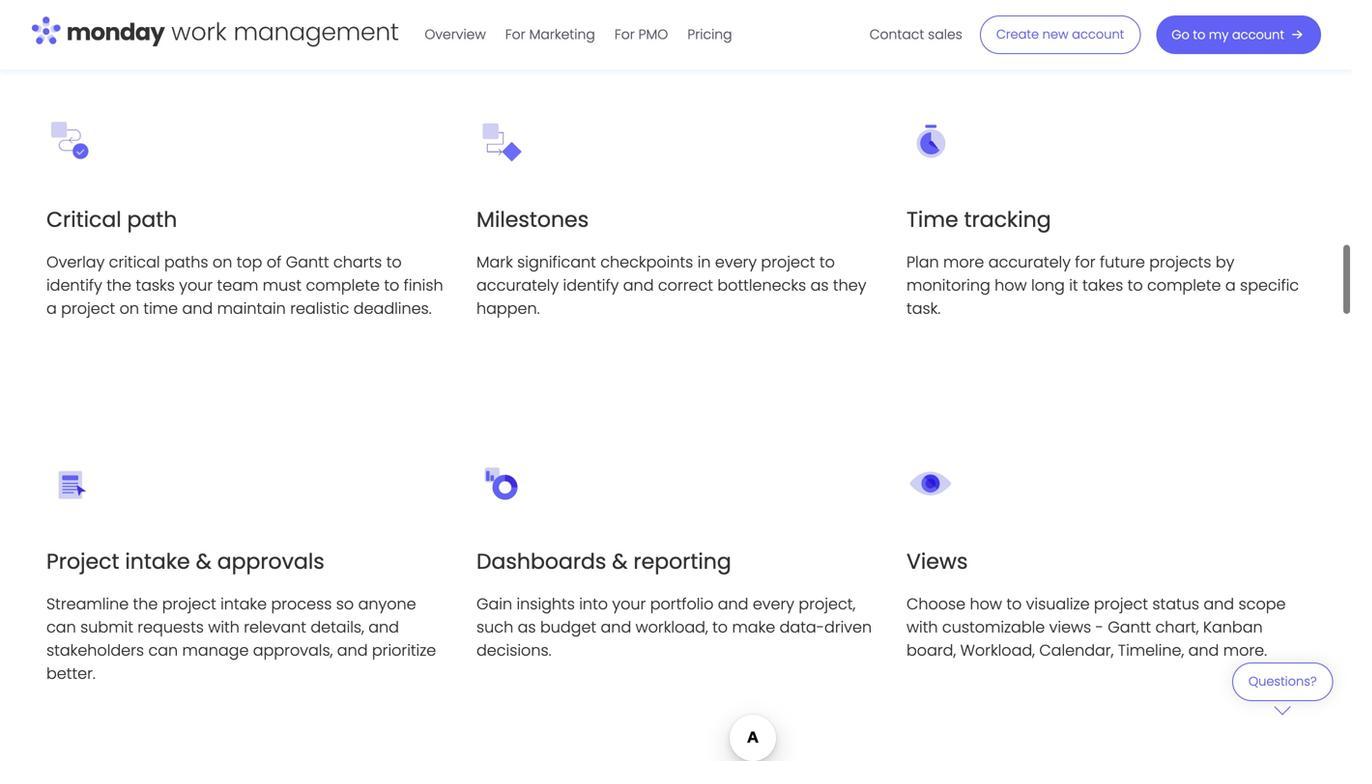 Task type: vqa. For each thing, say whether or not it's contained in the screenshot.


Task type: locate. For each thing, give the bounding box(es) containing it.
on left 'top'
[[213, 251, 232, 273]]

your right into
[[612, 593, 646, 615]]

gain insights into your portfolio and every project, such as budget and workload, to make data-driven decisions.
[[476, 593, 872, 661]]

budget
[[540, 616, 596, 638]]

1 for from the left
[[505, 25, 526, 44]]

& left approvals
[[196, 547, 212, 576]]

every right in
[[715, 251, 757, 273]]

project down "overlay"
[[61, 298, 115, 319]]

every up 'make'
[[753, 593, 795, 615]]

0 vertical spatial how
[[995, 274, 1027, 296]]

milestones
[[476, 205, 589, 234]]

requests
[[138, 616, 204, 638]]

visualize
[[1026, 593, 1090, 615]]

project intake & approvals
[[46, 547, 324, 576]]

0 vertical spatial accurately
[[989, 251, 1071, 273]]

accurately inside plan more accurately for future projects by monitoring how long it takes to complete a specific task.
[[989, 251, 1071, 273]]

0 vertical spatial intake
[[125, 547, 190, 576]]

project,
[[799, 593, 856, 615]]

0 vertical spatial every
[[715, 251, 757, 273]]

timeline,
[[1118, 640, 1184, 661]]

go
[[1172, 26, 1190, 43]]

1 horizontal spatial the
[[133, 593, 158, 615]]

with
[[208, 616, 240, 638], [907, 616, 938, 638]]

the up 'requests'
[[133, 593, 158, 615]]

choose
[[907, 593, 966, 615]]

with inside choose how to visualize project status and scope with customizable views - gantt chart, kanban board, workload, calendar, timeline, and more.
[[907, 616, 938, 638]]

save time image
[[907, 117, 955, 166]]

gantt
[[286, 251, 329, 273], [1108, 616, 1151, 638]]

can down streamline
[[46, 616, 76, 638]]

a inside plan more accurately for future projects by monitoring how long it takes to complete a specific task.
[[1225, 274, 1236, 296]]

0 horizontal spatial accurately
[[476, 274, 559, 296]]

charts
[[333, 251, 382, 273]]

1 horizontal spatial identify
[[563, 274, 619, 296]]

accurately up long at the right
[[989, 251, 1071, 273]]

by
[[1216, 251, 1235, 273]]

project inside mark significant checkpoints in every project to accurately identify and correct bottlenecks as they happen.
[[761, 251, 815, 273]]

1 horizontal spatial with
[[907, 616, 938, 638]]

main element
[[415, 0, 1321, 70]]

your
[[179, 274, 213, 296], [612, 593, 646, 615]]

1 horizontal spatial accurately
[[989, 251, 1071, 273]]

task.
[[907, 298, 941, 319]]

a down "overlay"
[[46, 298, 57, 319]]

more
[[943, 251, 984, 273]]

0 vertical spatial as
[[810, 274, 829, 296]]

to left 'make'
[[712, 616, 728, 638]]

0 horizontal spatial a
[[46, 298, 57, 319]]

frame 1261159918 image
[[476, 117, 525, 166]]

the down 'critical'
[[107, 274, 131, 296]]

0 horizontal spatial complete
[[306, 274, 380, 296]]

and down details,
[[337, 640, 368, 661]]

paths
[[164, 251, 208, 273]]

how inside choose how to visualize project status and scope with customizable views - gantt chart, kanban board, workload, calendar, timeline, and more.
[[970, 593, 1002, 615]]

0 horizontal spatial gantt
[[286, 251, 329, 273]]

must
[[263, 274, 302, 296]]

account
[[1072, 26, 1124, 43], [1232, 26, 1285, 43]]

1 vertical spatial every
[[753, 593, 795, 615]]

1 vertical spatial gantt
[[1108, 616, 1151, 638]]

1 horizontal spatial a
[[1225, 274, 1236, 296]]

1 horizontal spatial &
[[612, 547, 628, 576]]

intake
[[125, 547, 190, 576], [221, 593, 267, 615]]

scope
[[1239, 593, 1286, 615]]

project inside streamline the project intake process so anyone can submit requests with relevant details, and stakeholders can manage approvals, and prioritize better.
[[162, 593, 216, 615]]

create new account button
[[980, 15, 1141, 54]]

your inside overlay critical paths on top of gantt charts to identify the tasks your team must complete to finish a project on time and maintain realistic deadlines.
[[179, 274, 213, 296]]

every inside gain insights into your portfolio and every project, such as budget and workload, to make data-driven decisions.
[[753, 593, 795, 615]]

0 vertical spatial your
[[179, 274, 213, 296]]

a down "by"
[[1225, 274, 1236, 296]]

1 vertical spatial your
[[612, 593, 646, 615]]

1 horizontal spatial intake
[[221, 593, 267, 615]]

1 vertical spatial as
[[518, 616, 536, 638]]

every
[[715, 251, 757, 273], [753, 593, 795, 615]]

monday.com work management image
[[31, 13, 399, 53]]

1 vertical spatial accurately
[[476, 274, 559, 296]]

to inside gain insights into your portfolio and every project, such as budget and workload, to make data-driven decisions.
[[712, 616, 728, 638]]

0 vertical spatial gantt
[[286, 251, 329, 273]]

for left marketing
[[505, 25, 526, 44]]

complete inside plan more accurately for future projects by monitoring how long it takes to complete a specific task.
[[1147, 274, 1221, 296]]

complete inside overlay critical paths on top of gantt charts to identify the tasks your team must complete to finish a project on time and maintain realistic deadlines.
[[306, 274, 380, 296]]

gantt right of
[[286, 251, 329, 273]]

&
[[196, 547, 212, 576], [612, 547, 628, 576]]

critical
[[46, 205, 121, 234]]

1 with from the left
[[208, 616, 240, 638]]

relevant
[[244, 616, 306, 638]]

takes
[[1082, 274, 1123, 296]]

to right go
[[1193, 26, 1206, 43]]

for marketing link
[[496, 19, 605, 50]]

as up decisions.
[[518, 616, 536, 638]]

to inside plan more accurately for future projects by monitoring how long it takes to complete a specific task.
[[1128, 274, 1143, 296]]

1 horizontal spatial can
[[148, 640, 178, 661]]

with up board,
[[907, 616, 938, 638]]

checkpoints
[[600, 251, 693, 273]]

1 vertical spatial on
[[119, 298, 139, 319]]

project up 'requests'
[[162, 593, 216, 615]]

1 vertical spatial can
[[148, 640, 178, 661]]

0 horizontal spatial identify
[[46, 274, 102, 296]]

gantt right -
[[1108, 616, 1151, 638]]

0 horizontal spatial on
[[119, 298, 139, 319]]

significant
[[517, 251, 596, 273]]

& left reporting
[[612, 547, 628, 576]]

0 horizontal spatial &
[[196, 547, 212, 576]]

complete down "charts" at top
[[306, 274, 380, 296]]

2 complete from the left
[[1147, 274, 1221, 296]]

status
[[1152, 593, 1199, 615]]

how
[[995, 274, 1027, 296], [970, 593, 1002, 615]]

for pmo link
[[605, 19, 678, 50]]

your down the "paths"
[[179, 274, 213, 296]]

2 with from the left
[[907, 616, 938, 638]]

your inside gain insights into your portfolio and every project, such as budget and workload, to make data-driven decisions.
[[612, 593, 646, 615]]

can
[[46, 616, 76, 638], [148, 640, 178, 661]]

1 horizontal spatial as
[[810, 274, 829, 296]]

reporting
[[633, 547, 731, 576]]

accurately up happen.
[[476, 274, 559, 296]]

identify down the significant
[[563, 274, 619, 296]]

how up "customizable"
[[970, 593, 1002, 615]]

a
[[1225, 274, 1236, 296], [46, 298, 57, 319]]

account right new
[[1072, 26, 1124, 43]]

create new account
[[996, 26, 1124, 43]]

1 vertical spatial how
[[970, 593, 1002, 615]]

2 for from the left
[[615, 25, 635, 44]]

0 vertical spatial can
[[46, 616, 76, 638]]

0 vertical spatial a
[[1225, 274, 1236, 296]]

overlay
[[46, 251, 105, 273]]

on
[[213, 251, 232, 273], [119, 298, 139, 319]]

how left long at the right
[[995, 274, 1027, 296]]

go to my account
[[1172, 26, 1285, 43]]

complete down projects
[[1147, 274, 1221, 296]]

and up 'make'
[[718, 593, 749, 615]]

views
[[1049, 616, 1091, 638]]

for pmo
[[615, 25, 668, 44]]

1 vertical spatial intake
[[221, 593, 267, 615]]

finish
[[404, 274, 443, 296]]

team
[[217, 274, 258, 296]]

1 horizontal spatial complete
[[1147, 274, 1221, 296]]

to up "customizable"
[[1006, 593, 1022, 615]]

identify inside mark significant checkpoints in every project to accurately identify and correct bottlenecks as they happen.
[[563, 274, 619, 296]]

0 horizontal spatial account
[[1072, 26, 1124, 43]]

to up they at right top
[[819, 251, 835, 273]]

1 horizontal spatial on
[[213, 251, 232, 273]]

0 vertical spatial the
[[107, 274, 131, 296]]

on left time
[[119, 298, 139, 319]]

overview
[[425, 25, 486, 44]]

1 horizontal spatial your
[[612, 593, 646, 615]]

to down future
[[1128, 274, 1143, 296]]

and right time
[[182, 298, 213, 319]]

1 horizontal spatial gantt
[[1108, 616, 1151, 638]]

the inside overlay critical paths on top of gantt charts to identify the tasks your team must complete to finish a project on time and maintain realistic deadlines.
[[107, 274, 131, 296]]

with up "manage"
[[208, 616, 240, 638]]

intake up 'requests'
[[125, 547, 190, 576]]

mark significant checkpoints in every project to accurately identify and correct bottlenecks as they happen.
[[476, 251, 866, 319]]

with inside streamline the project intake process so anyone can submit requests with relevant details, and stakeholders can manage approvals, and prioritize better.
[[208, 616, 240, 638]]

project up bottlenecks
[[761, 251, 815, 273]]

1 horizontal spatial for
[[615, 25, 635, 44]]

project inside overlay critical paths on top of gantt charts to identify the tasks your team must complete to finish a project on time and maintain realistic deadlines.
[[61, 298, 115, 319]]

1 identify from the left
[[46, 274, 102, 296]]

2 identify from the left
[[563, 274, 619, 296]]

can down 'requests'
[[148, 640, 178, 661]]

every inside mark significant checkpoints in every project to accurately identify and correct bottlenecks as they happen.
[[715, 251, 757, 273]]

board,
[[907, 640, 956, 661]]

project inside choose how to visualize project status and scope with customizable views - gantt chart, kanban board, workload, calendar, timeline, and more.
[[1094, 593, 1148, 615]]

project up -
[[1094, 593, 1148, 615]]

to right "charts" at top
[[386, 251, 402, 273]]

visible image
[[907, 459, 955, 508]]

and down the checkpoints
[[623, 274, 654, 296]]

marketing
[[529, 25, 595, 44]]

for left pmo
[[615, 25, 635, 44]]

calendar,
[[1039, 640, 1114, 661]]

1 horizontal spatial account
[[1232, 26, 1285, 43]]

details,
[[311, 616, 364, 638]]

0 horizontal spatial for
[[505, 25, 526, 44]]

bottlenecks
[[718, 274, 806, 296]]

0 horizontal spatial the
[[107, 274, 131, 296]]

1 vertical spatial a
[[46, 298, 57, 319]]

critical path
[[46, 205, 177, 234]]

project
[[761, 251, 815, 273], [61, 298, 115, 319], [162, 593, 216, 615], [1094, 593, 1148, 615]]

1 complete from the left
[[306, 274, 380, 296]]

as left they at right top
[[810, 274, 829, 296]]

0 horizontal spatial your
[[179, 274, 213, 296]]

intake inside streamline the project intake process so anyone can submit requests with relevant details, and stakeholders can manage approvals, and prioritize better.
[[221, 593, 267, 615]]

into
[[579, 593, 608, 615]]

for for for marketing
[[505, 25, 526, 44]]

0 horizontal spatial as
[[518, 616, 536, 638]]

1 vertical spatial the
[[133, 593, 158, 615]]

0 horizontal spatial with
[[208, 616, 240, 638]]

to inside mark significant checkpoints in every project to accurately identify and correct bottlenecks as they happen.
[[819, 251, 835, 273]]

critical
[[109, 251, 160, 273]]

intake up 'relevant'
[[221, 593, 267, 615]]

the
[[107, 274, 131, 296], [133, 593, 158, 615]]

identify down "overlay"
[[46, 274, 102, 296]]

account right my
[[1232, 26, 1285, 43]]

sales
[[928, 25, 962, 44]]

as
[[810, 274, 829, 296], [518, 616, 536, 638]]

for
[[1075, 251, 1096, 273]]

and inside mark significant checkpoints in every project to accurately identify and correct bottlenecks as they happen.
[[623, 274, 654, 296]]

plan more accurately for future projects by monitoring how long it takes to complete a specific task.
[[907, 251, 1299, 319]]



Task type: describe. For each thing, give the bounding box(es) containing it.
overlay critical paths on top of gantt charts to identify the tasks your team must complete to finish a project on time and maintain realistic deadlines.
[[46, 251, 443, 319]]

gain
[[476, 593, 512, 615]]

0 horizontal spatial can
[[46, 616, 76, 638]]

and up 'kanban'
[[1204, 593, 1234, 615]]

plan
[[907, 251, 939, 273]]

decisions.
[[476, 640, 551, 661]]

path
[[127, 205, 177, 234]]

projects
[[1149, 251, 1212, 273]]

contact
[[870, 25, 924, 44]]

process image
[[46, 117, 95, 166]]

tracking
[[964, 205, 1051, 234]]

customizable
[[942, 616, 1045, 638]]

0 horizontal spatial intake
[[125, 547, 190, 576]]

to inside choose how to visualize project status and scope with customizable views - gantt chart, kanban board, workload, calendar, timeline, and more.
[[1006, 593, 1022, 615]]

approvals
[[217, 547, 324, 576]]

driven
[[824, 616, 872, 638]]

happen.
[[476, 298, 540, 319]]

project
[[46, 547, 119, 576]]

my
[[1209, 26, 1229, 43]]

pmo
[[638, 25, 668, 44]]

maintain
[[217, 298, 286, 319]]

workload,
[[960, 640, 1035, 661]]

for for for pmo
[[615, 25, 635, 44]]

how inside plan more accurately for future projects by monitoring how long it takes to complete a specific task.
[[995, 274, 1027, 296]]

request form image
[[46, 459, 95, 508]]

prioritize
[[372, 640, 436, 661]]

stakeholders
[[46, 640, 144, 661]]

specific
[[1240, 274, 1299, 296]]

overview link
[[415, 19, 496, 50]]

data image
[[476, 459, 525, 508]]

anyone
[[358, 593, 416, 615]]

streamline the project intake process so anyone can submit requests with relevant details, and stakeholders can manage approvals, and prioritize better.
[[46, 593, 436, 685]]

of
[[267, 251, 282, 273]]

future
[[1100, 251, 1145, 273]]

dashboards
[[476, 547, 606, 576]]

and down into
[[601, 616, 631, 638]]

gantt inside choose how to visualize project status and scope with customizable views - gantt chart, kanban board, workload, calendar, timeline, and more.
[[1108, 616, 1151, 638]]

make
[[732, 616, 775, 638]]

more.
[[1223, 640, 1267, 661]]

a inside overlay critical paths on top of gantt charts to identify the tasks your team must complete to finish a project on time and maintain realistic deadlines.
[[46, 298, 57, 319]]

0 vertical spatial on
[[213, 251, 232, 273]]

the inside streamline the project intake process so anyone can submit requests with relevant details, and stakeholders can manage approvals, and prioritize better.
[[133, 593, 158, 615]]

views
[[907, 547, 968, 576]]

tasks
[[136, 274, 175, 296]]

2 & from the left
[[612, 547, 628, 576]]

process
[[271, 593, 332, 615]]

time
[[907, 205, 958, 234]]

to up deadlines.
[[384, 274, 399, 296]]

they
[[833, 274, 866, 296]]

in
[[698, 251, 711, 273]]

dashboards & reporting
[[476, 547, 731, 576]]

approvals,
[[253, 640, 333, 661]]

and down "anyone"
[[368, 616, 399, 638]]

streamline
[[46, 593, 129, 615]]

chart,
[[1155, 616, 1199, 638]]

contact sales button
[[860, 19, 972, 50]]

to inside button
[[1193, 26, 1206, 43]]

pricing link
[[678, 19, 742, 50]]

contact sales
[[870, 25, 962, 44]]

questions? button
[[1232, 663, 1333, 716]]

and inside overlay critical paths on top of gantt charts to identify the tasks your team must complete to finish a project on time and maintain realistic deadlines.
[[182, 298, 213, 319]]

1 & from the left
[[196, 547, 212, 576]]

data-
[[780, 616, 824, 638]]

choose how to visualize project status and scope with customizable views - gantt chart, kanban board, workload, calendar, timeline, and more.
[[907, 593, 1286, 661]]

so
[[336, 593, 354, 615]]

long
[[1031, 274, 1065, 296]]

time
[[143, 298, 178, 319]]

new
[[1043, 26, 1069, 43]]

for marketing
[[505, 25, 595, 44]]

go to my account button
[[1156, 15, 1321, 54]]

kanban
[[1203, 616, 1263, 638]]

questions?
[[1249, 673, 1317, 691]]

such
[[476, 616, 513, 638]]

correct
[[658, 274, 713, 296]]

submit
[[80, 616, 133, 638]]

portfolio
[[650, 593, 714, 615]]

workload,
[[636, 616, 708, 638]]

realistic
[[290, 298, 349, 319]]

gantt inside overlay critical paths on top of gantt charts to identify the tasks your team must complete to finish a project on time and maintain realistic deadlines.
[[286, 251, 329, 273]]

as inside gain insights into your portfolio and every project, such as budget and workload, to make data-driven decisions.
[[518, 616, 536, 638]]

accurately inside mark significant checkpoints in every project to accurately identify and correct bottlenecks as they happen.
[[476, 274, 559, 296]]

better.
[[46, 663, 95, 685]]

identify inside overlay critical paths on top of gantt charts to identify the tasks your team must complete to finish a project on time and maintain realistic deadlines.
[[46, 274, 102, 296]]

create
[[996, 26, 1039, 43]]

and down chart, in the bottom of the page
[[1188, 640, 1219, 661]]

pricing
[[688, 25, 732, 44]]

monitoring
[[907, 274, 990, 296]]

manage
[[182, 640, 249, 661]]

-
[[1096, 616, 1104, 638]]

deadlines.
[[354, 298, 432, 319]]

time tracking
[[907, 205, 1051, 234]]

insights
[[517, 593, 575, 615]]

as inside mark significant checkpoints in every project to accurately identify and correct bottlenecks as they happen.
[[810, 274, 829, 296]]



